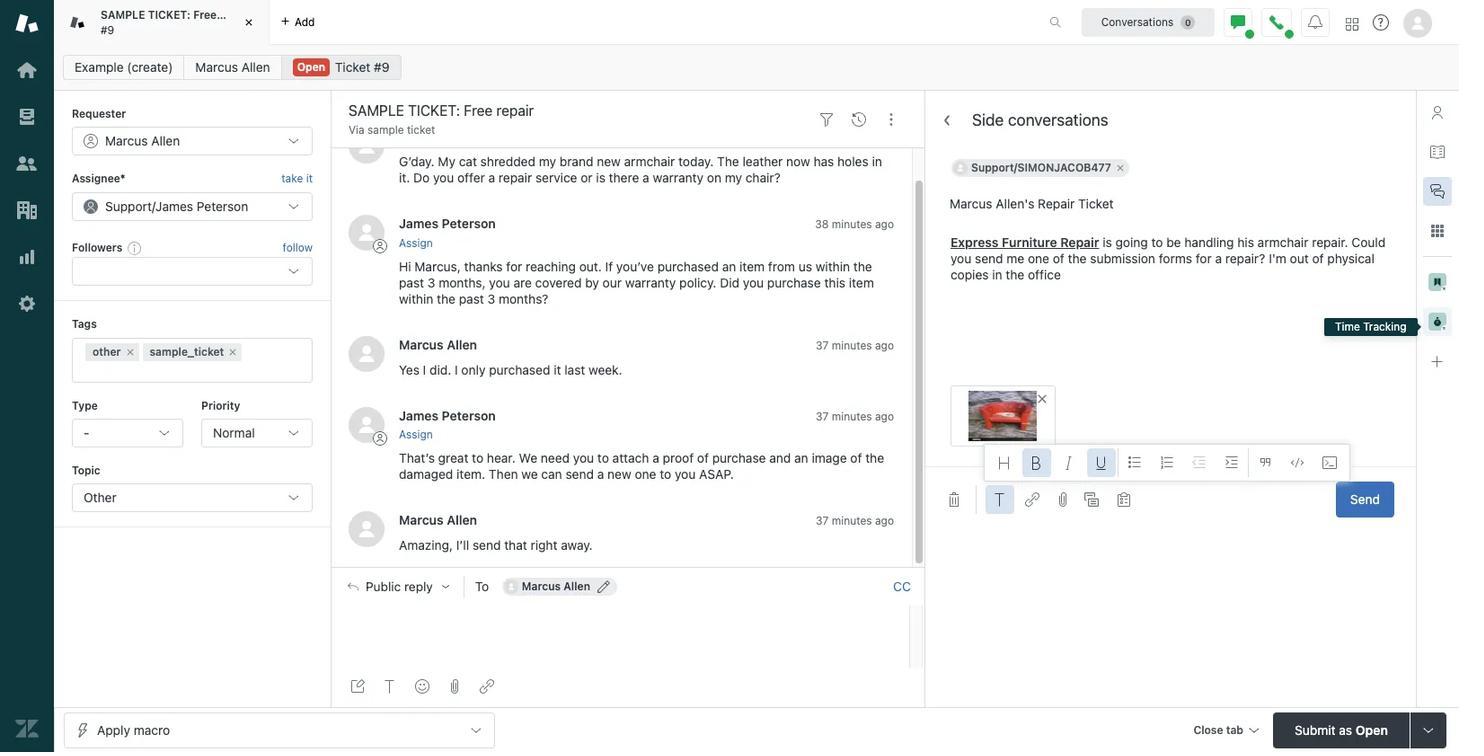 Task type: vqa. For each thing, say whether or not it's contained in the screenshot.
4th 11/17/2023 10:37 AM from the bottom of the page
no



Task type: locate. For each thing, give the bounding box(es) containing it.
warranty inside the g'day. my cat shredded my brand new armchair today. the leather now has holes in it. do you offer a repair service or is there a warranty on my chair?
[[653, 170, 704, 185]]

0 vertical spatial james
[[156, 198, 193, 214]]

1 ago from the top
[[875, 218, 894, 231]]

repair inside the g'day. my cat shredded my brand new armchair today. the leather now has holes in it. do you offer a repair service or is there a warranty on my chair?
[[499, 170, 532, 185]]

1 vertical spatial 37 minutes ago text field
[[816, 409, 894, 423]]

close image
[[240, 13, 258, 31]]

attach files image
[[1056, 492, 1070, 507]]

a inside is going to be handling his armchair repair. could you send me one of the submission forms for a repair? i'm out of physical copies in the office
[[1215, 251, 1222, 266]]

allen left edit user image
[[564, 580, 590, 593]]

marcus allen link down close "image" on the top left of page
[[184, 55, 282, 80]]

2 james peterson assign from the top
[[399, 408, 496, 441]]

free
[[193, 8, 217, 22]]

0 vertical spatial repair
[[220, 8, 251, 22]]

1 horizontal spatial an
[[794, 450, 808, 465]]

public reply
[[366, 580, 433, 594]]

1 37 minutes ago text field from the top
[[816, 338, 894, 352]]

one inside is going to be handling his armchair repair. could you send me one of the submission forms for a repair? i'm out of physical copies in the office
[[1028, 251, 1050, 266]]

i'm
[[1269, 251, 1287, 266]]

then
[[489, 466, 518, 482]]

set child ticket fields image
[[1117, 492, 1131, 507]]

send right can
[[566, 466, 594, 482]]

policy.
[[679, 275, 717, 290]]

views image
[[15, 105, 39, 128]]

2 james peterson link from the top
[[399, 408, 496, 423]]

italic (cmd i) image
[[1062, 456, 1076, 470]]

james up the that's
[[399, 408, 439, 423]]

the inside that's great to hear. we need you to attach a proof of purchase and an image of the damaged item. then we can send a new one to you asap.
[[866, 450, 884, 465]]

repair right free
[[220, 8, 251, 22]]

3 37 minutes ago text field from the top
[[816, 514, 894, 527]]

peterson up the great
[[442, 408, 496, 423]]

0 horizontal spatial is
[[596, 170, 606, 185]]

1 vertical spatial one
[[635, 466, 656, 482]]

1 vertical spatial peterson
[[442, 216, 496, 231]]

37 minutes ago for yes i did. i only purchased it last week.
[[816, 338, 894, 352]]

1 vertical spatial 37
[[816, 409, 829, 423]]

0 vertical spatial armchair
[[624, 154, 675, 169]]

submit as open
[[1295, 722, 1388, 737]]

(create)
[[127, 59, 173, 75]]

send
[[975, 251, 1003, 266], [566, 466, 594, 482], [473, 537, 501, 553]]

37 minutes ago text field up image
[[816, 409, 894, 423]]

marcus allen
[[195, 59, 270, 75], [105, 133, 180, 149], [399, 337, 477, 352], [399, 512, 477, 527], [522, 580, 590, 593]]

is up "submission"
[[1103, 235, 1112, 250]]

marcus allen link
[[184, 55, 282, 80], [399, 337, 477, 352], [399, 512, 477, 527]]

i right did.
[[455, 362, 458, 377]]

assign for hi
[[399, 236, 433, 250]]

marcus up amazing,
[[399, 512, 444, 527]]

0 horizontal spatial subject field
[[345, 100, 807, 121]]

me
[[1007, 251, 1025, 266]]

assignee*
[[72, 172, 125, 185]]

37 minutes ago text field down image
[[816, 514, 894, 527]]

subject field up brand
[[345, 100, 807, 121]]

reaching
[[526, 259, 576, 274]]

express
[[951, 235, 999, 250]]

info on adding followers image
[[128, 241, 142, 255]]

time tracking image
[[1429, 313, 1447, 331]]

2 remove image from the left
[[228, 346, 238, 357]]

repair
[[1061, 235, 1099, 250]]

offer
[[457, 170, 485, 185]]

past
[[399, 275, 424, 290], [459, 291, 484, 306]]

0 vertical spatial marcus allen link
[[184, 55, 282, 80]]

marcus allen link for amazing,
[[399, 512, 477, 527]]

1 horizontal spatial subject field
[[926, 186, 1416, 222]]

item left from
[[740, 259, 765, 274]]

2 horizontal spatial send
[[975, 251, 1003, 266]]

37 minutes ago text field down this
[[816, 338, 894, 352]]

4 ago from the top
[[875, 514, 894, 527]]

assign button for that's
[[399, 427, 433, 443]]

physical
[[1327, 251, 1375, 266]]

0 horizontal spatial it
[[306, 172, 313, 185]]

0 vertical spatial an
[[722, 259, 736, 274]]

minutes up image
[[832, 409, 872, 423]]

item right this
[[849, 275, 874, 290]]

1 horizontal spatial past
[[459, 291, 484, 306]]

marcus up yes
[[399, 337, 444, 352]]

allen down close "image" on the top left of page
[[241, 59, 270, 75]]

3 37 minutes ago from the top
[[816, 514, 894, 527]]

peterson right /
[[197, 198, 248, 214]]

you right did
[[743, 275, 764, 290]]

followers element
[[72, 257, 313, 286]]

0 vertical spatial one
[[1028, 251, 1050, 266]]

1 horizontal spatial open
[[1356, 722, 1388, 737]]

2 vertical spatial james
[[399, 408, 439, 423]]

1 vertical spatial james peterson link
[[399, 408, 496, 423]]

1 vertical spatial send
[[566, 466, 594, 482]]

0 horizontal spatial in
[[872, 154, 882, 169]]

2 vertical spatial 37
[[816, 514, 829, 527]]

the down repair
[[1068, 251, 1087, 266]]

james peterson link up the great
[[399, 408, 496, 423]]

0 vertical spatial item
[[740, 259, 765, 274]]

a left 'proof'
[[653, 450, 659, 465]]

0 vertical spatial assign button
[[399, 235, 433, 251]]

quote (cmd shift 9) image
[[1258, 456, 1272, 470]]

0 horizontal spatial within
[[399, 291, 433, 306]]

take
[[281, 172, 303, 185]]

past down months,
[[459, 291, 484, 306]]

i right yes
[[423, 362, 426, 377]]

purchase inside 'hi marcus, thanks for reaching out. if you've purchased an item from us within the past 3 months, you are covered by our warranty policy. did you purchase this item within the past 3 months?'
[[767, 275, 821, 290]]

tab
[[54, 0, 270, 45]]

subject field up be on the top right of the page
[[926, 186, 1416, 222]]

38 minutes ago
[[815, 218, 894, 231]]

assign button up the that's
[[399, 427, 433, 443]]

1 horizontal spatial repair
[[499, 170, 532, 185]]

1 horizontal spatial send
[[566, 466, 594, 482]]

to left attach in the bottom left of the page
[[597, 450, 609, 465]]

1 james peterson link from the top
[[399, 216, 496, 231]]

purchased up policy.
[[657, 259, 719, 274]]

marcus down free
[[195, 59, 238, 75]]

the right image
[[866, 450, 884, 465]]

close tab button
[[1186, 712, 1266, 751]]

you down 'proof'
[[675, 466, 696, 482]]

my up 'service'
[[539, 154, 556, 169]]

3
[[428, 275, 435, 290], [488, 291, 495, 306]]

0 vertical spatial in
[[872, 154, 882, 169]]

37 minutes ago down this
[[816, 338, 894, 352]]

1 horizontal spatial one
[[1028, 251, 1050, 266]]

allen inside secondary element
[[241, 59, 270, 75]]

0 vertical spatial 37
[[816, 338, 829, 352]]

Subject field
[[345, 100, 807, 121], [926, 186, 1416, 222]]

3 down the marcus,
[[428, 275, 435, 290]]

minutes down this
[[832, 338, 872, 352]]

1 vertical spatial 37 minutes ago
[[816, 409, 894, 423]]

0 vertical spatial #9
[[101, 23, 114, 36]]

remove image right other
[[124, 346, 135, 357]]

you inside the g'day. my cat shredded my brand new armchair today. the leather now has holes in it. do you offer a repair service or is there a warranty on my chair?
[[433, 170, 454, 185]]

of
[[1053, 251, 1065, 266], [1312, 251, 1324, 266], [697, 450, 709, 465], [850, 450, 862, 465]]

warranty inside 'hi marcus, thanks for reaching out. if you've purchased an item from us within the past 3 months, you are covered by our warranty policy. did you purchase this item within the past 3 months?'
[[625, 275, 676, 290]]

1 vertical spatial it
[[554, 362, 561, 377]]

0 horizontal spatial item
[[740, 259, 765, 274]]

in inside is going to be handling his armchair repair. could you send me one of the submission forms for a repair? i'm out of physical copies in the office
[[992, 267, 1002, 282]]

1 horizontal spatial is
[[1103, 235, 1112, 250]]

minutes for hi marcus, thanks for reaching out. if you've purchased an item from us within the past 3 months, you are covered by our warranty policy. did you purchase this item within the past 3 months?
[[832, 218, 872, 231]]

2 vertical spatial marcus allen link
[[399, 512, 477, 527]]

1 horizontal spatial in
[[992, 267, 1002, 282]]

go back image
[[940, 113, 954, 128]]

1 minutes from the top
[[832, 218, 872, 231]]

it
[[306, 172, 313, 185], [554, 362, 561, 377]]

new up there
[[597, 154, 621, 169]]

purchase up asap.
[[712, 450, 766, 465]]

0 horizontal spatial i
[[423, 362, 426, 377]]

ticket #9
[[335, 59, 390, 75]]

repair down the shredded
[[499, 170, 532, 185]]

from
[[768, 259, 795, 274]]

james peterson link up the marcus,
[[399, 216, 496, 231]]

warranty
[[653, 170, 704, 185], [625, 275, 676, 290]]

that's great to hear. we need you to attach a proof of purchase and an image of the damaged item. then we can send a new one to you asap.
[[399, 450, 888, 482]]

great
[[438, 450, 469, 465]]

marcus allen down the "requester" at the left top
[[105, 133, 180, 149]]

an up did
[[722, 259, 736, 274]]

ticket
[[407, 123, 435, 137]]

armchair up i'm
[[1258, 235, 1309, 250]]

assign up hi
[[399, 236, 433, 250]]

add link (cmd k) image
[[1025, 492, 1040, 507], [480, 679, 494, 694]]

for inside is going to be handling his armchair repair. could you send me one of the submission forms for a repair? i'm out of physical copies in the office
[[1196, 251, 1212, 266]]

0 horizontal spatial past
[[399, 275, 424, 290]]

4 minutes from the top
[[832, 514, 872, 527]]

james peterson assign up the great
[[399, 408, 496, 441]]

minutes down image
[[832, 514, 872, 527]]

1 horizontal spatial for
[[1196, 251, 1212, 266]]

handling
[[1185, 235, 1234, 250]]

1 vertical spatial subject field
[[926, 186, 1416, 222]]

to
[[1151, 235, 1163, 250], [472, 450, 484, 465], [597, 450, 609, 465], [660, 466, 671, 482]]

2 assign button from the top
[[399, 427, 433, 443]]

in right the copies
[[992, 267, 1002, 282]]

is going to be handling his armchair repair. could you send me one of the submission forms for a repair? i'm out of physical copies in the office
[[951, 235, 1386, 282]]

warranty down you've
[[625, 275, 676, 290]]

1 vertical spatial past
[[459, 291, 484, 306]]

you down my
[[433, 170, 454, 185]]

decrease indent (cmd [) image
[[1192, 456, 1207, 470]]

james peterson assign up the marcus,
[[399, 216, 496, 250]]

sample
[[101, 8, 145, 22]]

purchased right only
[[489, 362, 550, 377]]

2 vertical spatial send
[[473, 537, 501, 553]]

2 vertical spatial 37 minutes ago text field
[[816, 514, 894, 527]]

one inside that's great to hear. we need you to attach a proof of purchase and an image of the damaged item. then we can send a new one to you asap.
[[635, 466, 656, 482]]

0 horizontal spatial repair
[[220, 8, 251, 22]]

thanks
[[464, 259, 503, 274]]

james
[[156, 198, 193, 214], [399, 216, 439, 231], [399, 408, 439, 423]]

armchair inside is going to be handling his armchair repair. could you send me one of the submission forms for a repair? i'm out of physical copies in the office
[[1258, 235, 1309, 250]]

code span (cmd shift 5) image
[[1290, 456, 1305, 470]]

send inside that's great to hear. we need you to attach a proof of purchase and an image of the damaged item. then we can send a new one to you asap.
[[566, 466, 594, 482]]

0 vertical spatial purchase
[[767, 275, 821, 290]]

for down handling
[[1196, 251, 1212, 266]]

0 horizontal spatial send
[[473, 537, 501, 553]]

insert emojis image
[[415, 679, 430, 694]]

new
[[597, 154, 621, 169], [608, 466, 631, 482]]

1 horizontal spatial within
[[816, 259, 850, 274]]

bold (cmd b) image
[[1030, 456, 1044, 470]]

0 horizontal spatial armchair
[[624, 154, 675, 169]]

1 vertical spatial 3
[[488, 291, 495, 306]]

need
[[541, 450, 570, 465]]

an inside that's great to hear. we need you to attach a proof of purchase and an image of the damaged item. then we can send a new one to you asap.
[[794, 450, 808, 465]]

chair?
[[746, 170, 781, 185]]

time tracking tooltip
[[1324, 318, 1418, 336]]

0 vertical spatial 37 minutes ago
[[816, 338, 894, 352]]

customers image
[[15, 152, 39, 175]]

2 ago from the top
[[875, 338, 894, 352]]

1 horizontal spatial item
[[849, 275, 874, 290]]

1 vertical spatial #9
[[374, 59, 390, 75]]

the
[[1068, 251, 1087, 266], [853, 259, 872, 274], [1006, 267, 1025, 282], [437, 291, 456, 306], [866, 450, 884, 465]]

1 vertical spatial within
[[399, 291, 433, 306]]

it right take
[[306, 172, 313, 185]]

1 37 minutes ago from the top
[[816, 338, 894, 352]]

1 vertical spatial item
[[849, 275, 874, 290]]

2 minutes from the top
[[832, 338, 872, 352]]

you
[[433, 170, 454, 185], [951, 251, 972, 266], [489, 275, 510, 290], [743, 275, 764, 290], [573, 450, 594, 465], [675, 466, 696, 482]]

priority
[[201, 399, 240, 412]]

2 assign from the top
[[399, 428, 433, 441]]

it left last
[[554, 362, 561, 377]]

tab
[[1226, 723, 1244, 736]]

remove image
[[124, 346, 135, 357], [228, 346, 238, 357]]

add link (cmd k) image right add attachment icon
[[480, 679, 494, 694]]

remove image right sample_ticket
[[228, 346, 238, 357]]

3 left months?
[[488, 291, 495, 306]]

code block (cmd shift 6) image
[[1323, 456, 1337, 470]]

0 vertical spatial add link (cmd k) image
[[1025, 492, 1040, 507]]

of up office
[[1053, 251, 1065, 266]]

1 horizontal spatial 3
[[488, 291, 495, 306]]

get started image
[[15, 58, 39, 82]]

a right offer
[[488, 170, 495, 185]]

1 vertical spatial in
[[992, 267, 1002, 282]]

james peterson assign
[[399, 216, 496, 250], [399, 408, 496, 441]]

0 vertical spatial peterson
[[197, 198, 248, 214]]

37 up image
[[816, 409, 829, 423]]

support / james peterson
[[105, 198, 248, 214]]

1 vertical spatial james peterson assign
[[399, 408, 496, 441]]

item.
[[457, 466, 485, 482]]

assign button
[[399, 235, 433, 251], [399, 427, 433, 443]]

1 assign button from the top
[[399, 235, 433, 251]]

0 horizontal spatial for
[[506, 259, 522, 274]]

37 for amazing, i'll send that right away.
[[816, 514, 829, 527]]

1 vertical spatial assign button
[[399, 427, 433, 443]]

james peterson assign for great
[[399, 408, 496, 441]]

repair?
[[1225, 251, 1266, 266]]

within down hi
[[399, 291, 433, 306]]

marcus allen link up did.
[[399, 337, 477, 352]]

2 37 minutes ago text field from the top
[[816, 409, 894, 423]]

37 minutes ago text field
[[816, 338, 894, 352], [816, 409, 894, 423], [816, 514, 894, 527]]

add attachment image
[[447, 679, 462, 694]]

0 vertical spatial warranty
[[653, 170, 704, 185]]

1 vertical spatial new
[[608, 466, 631, 482]]

0 vertical spatial james peterson link
[[399, 216, 496, 231]]

warranty down today.
[[653, 170, 704, 185]]

an right and
[[794, 450, 808, 465]]

allen up support / james peterson
[[151, 133, 180, 149]]

one
[[1028, 251, 1050, 266], [635, 466, 656, 482]]

0 vertical spatial it
[[306, 172, 313, 185]]

ago
[[875, 218, 894, 231], [875, 338, 894, 352], [875, 409, 894, 423], [875, 514, 894, 527]]

0 horizontal spatial my
[[539, 154, 556, 169]]

0 vertical spatial open
[[297, 60, 325, 74]]

within up this
[[816, 259, 850, 274]]

2 37 from the top
[[816, 409, 829, 423]]

1 vertical spatial marcus allen link
[[399, 337, 477, 352]]

cat
[[459, 154, 477, 169]]

37 minutes ago up image
[[816, 409, 894, 423]]

requester
[[72, 107, 126, 120]]

0 horizontal spatial one
[[635, 466, 656, 482]]

2 vertical spatial 37 minutes ago
[[816, 514, 894, 527]]

one down attach in the bottom left of the page
[[635, 466, 656, 482]]

format text image
[[993, 492, 1007, 507]]

marcus allen link up amazing,
[[399, 512, 477, 527]]

i'll
[[456, 537, 469, 553]]

#9 right 'ticket'
[[374, 59, 390, 75]]

we
[[521, 466, 538, 482]]

0 vertical spatial new
[[597, 154, 621, 169]]

1 james peterson assign from the top
[[399, 216, 496, 250]]

1 37 from the top
[[816, 338, 829, 352]]

organizations image
[[15, 199, 39, 222]]

1 assign from the top
[[399, 236, 433, 250]]

public reply button
[[332, 568, 463, 606]]

marcus allen down right
[[522, 580, 590, 593]]

allen up only
[[447, 337, 477, 352]]

1 vertical spatial james
[[399, 216, 439, 231]]

marcus.allen@example.com image
[[504, 580, 518, 594]]

be
[[1167, 235, 1181, 250]]

open left 'ticket'
[[297, 60, 325, 74]]

3 37 from the top
[[816, 514, 829, 527]]

0 vertical spatial send
[[975, 251, 1003, 266]]

brand
[[560, 154, 593, 169]]

do
[[413, 170, 430, 185]]

item
[[740, 259, 765, 274], [849, 275, 874, 290]]

assign
[[399, 236, 433, 250], [399, 428, 433, 441]]

in
[[872, 154, 882, 169], [992, 267, 1002, 282]]

an
[[722, 259, 736, 274], [794, 450, 808, 465]]

repair
[[220, 8, 251, 22], [499, 170, 532, 185]]

in right holes
[[872, 154, 882, 169]]

i
[[423, 362, 426, 377], [455, 362, 458, 377]]

to down 'proof'
[[660, 466, 671, 482]]

peterson up thanks
[[442, 216, 496, 231]]

tags
[[72, 317, 97, 331]]

0 vertical spatial subject field
[[345, 100, 807, 121]]

1 vertical spatial warranty
[[625, 275, 676, 290]]

example (create) button
[[63, 55, 185, 80]]

Side conversation composer text field
[[947, 235, 1395, 378]]

send right i'll
[[473, 537, 501, 553]]

0 horizontal spatial open
[[297, 60, 325, 74]]

as
[[1339, 722, 1352, 737]]

the down 38 minutes ago
[[853, 259, 872, 274]]

1 horizontal spatial purchased
[[657, 259, 719, 274]]

minutes right '38' at right
[[832, 218, 872, 231]]

is inside is going to be handling his armchair repair. could you send me one of the submission forms for a repair? i'm out of physical copies in the office
[[1103, 235, 1112, 250]]

1 vertical spatial repair
[[499, 170, 532, 185]]

for inside 'hi marcus, thanks for reaching out. if you've purchased an item from us within the past 3 months, you are covered by our warranty policy. did you purchase this item within the past 3 months?'
[[506, 259, 522, 274]]

0 horizontal spatial 3
[[428, 275, 435, 290]]

0 horizontal spatial purchase
[[712, 450, 766, 465]]

james peterson link for great
[[399, 408, 496, 423]]

marcus inside secondary element
[[195, 59, 238, 75]]

a
[[488, 170, 495, 185], [643, 170, 649, 185], [1215, 251, 1222, 266], [653, 450, 659, 465], [597, 466, 604, 482]]

1 remove image from the left
[[124, 346, 135, 357]]

0 horizontal spatial #9
[[101, 23, 114, 36]]

37 down this
[[816, 338, 829, 352]]

1 vertical spatial add link (cmd k) image
[[480, 679, 494, 694]]

main element
[[0, 0, 54, 752]]

armchair inside the g'day. my cat shredded my brand new armchair today. the leather now has holes in it. do you offer a repair service or is there a warranty on my chair?
[[624, 154, 675, 169]]

take it button
[[281, 170, 313, 189]]

1 vertical spatial assign
[[399, 428, 433, 441]]

assign up the that's
[[399, 428, 433, 441]]

0 vertical spatial my
[[539, 154, 556, 169]]

0 vertical spatial assign
[[399, 236, 433, 250]]

it.
[[399, 170, 410, 185]]

0 vertical spatial within
[[816, 259, 850, 274]]

avatar image
[[953, 161, 968, 175], [349, 215, 385, 251], [349, 336, 385, 372], [349, 407, 385, 443], [349, 511, 385, 547]]

office
[[1028, 267, 1061, 282]]

open inside secondary element
[[297, 60, 325, 74]]

0 horizontal spatial an
[[722, 259, 736, 274]]

and
[[769, 450, 791, 465]]

armchair up there
[[624, 154, 675, 169]]

#9 down sample
[[101, 23, 114, 36]]

open
[[297, 60, 325, 74], [1356, 722, 1388, 737]]

0 vertical spatial 37 minutes ago text field
[[816, 338, 894, 352]]

you up the copies
[[951, 251, 972, 266]]

did
[[720, 275, 740, 290]]

for up are
[[506, 259, 522, 274]]

1 vertical spatial an
[[794, 450, 808, 465]]

my down 'the'
[[725, 170, 742, 185]]

0 horizontal spatial remove image
[[124, 346, 135, 357]]

2 vertical spatial peterson
[[442, 408, 496, 423]]

1 vertical spatial is
[[1103, 235, 1112, 250]]

zendesk image
[[15, 717, 39, 740]]

marcus down the "requester" at the left top
[[105, 133, 148, 149]]

37 minutes ago down image
[[816, 514, 894, 527]]

0 vertical spatial 3
[[428, 275, 435, 290]]

furniture
[[1002, 235, 1057, 250]]



Task type: describe. For each thing, give the bounding box(es) containing it.
bulleted list (cmd shift 8) image
[[1128, 456, 1142, 470]]

example
[[75, 59, 124, 75]]

on
[[707, 170, 722, 185]]

close tab
[[1194, 723, 1244, 736]]

numbered list (cmd shift 7) image
[[1160, 456, 1174, 470]]

sample ticket: free repair #9
[[101, 8, 251, 36]]

topic element
[[72, 484, 313, 512]]

new inside the g'day. my cat shredded my brand new armchair today. the leather now has holes in it. do you offer a repair service or is there a warranty on my chair?
[[597, 154, 621, 169]]

the down me
[[1006, 267, 1025, 282]]

by
[[585, 275, 599, 290]]

ago for yes i did. i only purchased it last week.
[[875, 338, 894, 352]]

remove image
[[1115, 163, 1126, 173]]

- button
[[72, 419, 183, 447]]

did.
[[430, 362, 451, 377]]

you've
[[616, 259, 654, 274]]

are
[[514, 275, 532, 290]]

apply
[[97, 722, 130, 737]]

assignee* element
[[72, 192, 313, 221]]

repair.
[[1312, 235, 1348, 250]]

ticket actions image
[[884, 112, 899, 126]]

hi
[[399, 259, 411, 274]]

zendesk products image
[[1346, 18, 1359, 30]]

remove image for other
[[124, 346, 135, 357]]

of up asap.
[[697, 450, 709, 465]]

38 minutes ago text field
[[815, 218, 894, 231]]

months,
[[439, 275, 486, 290]]

support
[[105, 198, 152, 214]]

-
[[84, 425, 89, 440]]

draft mode image
[[350, 679, 365, 694]]

send inside is going to be handling his armchair repair. could you send me one of the submission forms for a repair? i'm out of physical copies in the office
[[975, 251, 1003, 266]]

marcus allen link for yes
[[399, 337, 477, 352]]

button displays agent's chat status as online. image
[[1231, 15, 1245, 29]]

of right image
[[850, 450, 862, 465]]

peterson for that's
[[442, 408, 496, 423]]

tab containing sample ticket: free repair
[[54, 0, 270, 45]]

james for hi
[[399, 216, 439, 231]]

public
[[366, 580, 401, 594]]

37 minutes ago text field for yes i did. i only purchased it last week.
[[816, 338, 894, 352]]

in inside the g'day. my cat shredded my brand new armchair today. the leather now has holes in it. do you offer a repair service or is there a warranty on my chair?
[[872, 154, 882, 169]]

time tracking
[[1335, 320, 1407, 333]]

close
[[1194, 723, 1223, 736]]

side conversations
[[972, 111, 1109, 130]]

customer context image
[[1431, 105, 1445, 120]]

asap.
[[699, 466, 734, 482]]

james for that's
[[399, 408, 439, 423]]

marcus allen inside secondary element
[[195, 59, 270, 75]]

covered
[[535, 275, 582, 290]]

to
[[475, 579, 489, 594]]

ago for amazing, i'll send that right away.
[[875, 514, 894, 527]]

can
[[541, 466, 562, 482]]

hi marcus, thanks for reaching out. if you've purchased an item from us within the past 3 months, you are covered by our warranty policy. did you purchase this item within the past 3 months?
[[399, 259, 878, 306]]

shredded
[[480, 154, 536, 169]]

our
[[603, 275, 622, 290]]

follow
[[283, 241, 313, 254]]

37 minutes ago text field for amazing, i'll send that right away.
[[816, 514, 894, 527]]

secondary element
[[54, 49, 1459, 85]]

allen inside requester element
[[151, 133, 180, 149]]

it inside the conversationlabel log
[[554, 362, 561, 377]]

minutes for yes i did. i only purchased it last week.
[[832, 338, 872, 352]]

2 i from the left
[[455, 362, 458, 377]]

last
[[565, 362, 585, 377]]

#9 inside secondary element
[[374, 59, 390, 75]]

2 37 minutes ago from the top
[[816, 409, 894, 423]]

you right need
[[573, 450, 594, 465]]

conversations
[[1008, 111, 1109, 130]]

away.
[[561, 537, 593, 553]]

assign button for hi
[[399, 235, 433, 251]]

1 horizontal spatial my
[[725, 170, 742, 185]]

edit user image
[[598, 581, 610, 593]]

marcus,
[[415, 259, 461, 274]]

filter image
[[819, 112, 834, 126]]

hide composer image
[[621, 560, 635, 574]]

repair inside sample ticket: free repair #9
[[220, 8, 251, 22]]

the down months,
[[437, 291, 456, 306]]

38
[[815, 218, 829, 231]]

submission
[[1090, 251, 1156, 266]]

37 minutes ago for amazing, i'll send that right away.
[[816, 514, 894, 527]]

proof
[[663, 450, 694, 465]]

if
[[605, 259, 613, 274]]

peterson inside assignee* element
[[197, 198, 248, 214]]

minutes for amazing, i'll send that right away.
[[832, 514, 872, 527]]

ticket
[[335, 59, 371, 75]]

type
[[72, 399, 98, 412]]

allen up i'll
[[447, 512, 477, 527]]

remove image for sample_ticket
[[228, 346, 238, 357]]

conversationlabel log
[[331, 114, 926, 568]]

other
[[84, 490, 117, 505]]

of right out in the right top of the page
[[1312, 251, 1324, 266]]

attach
[[613, 450, 649, 465]]

increase indent (cmd ]) image
[[1225, 456, 1239, 470]]

topic
[[72, 464, 100, 477]]

normal
[[213, 425, 255, 440]]

holes
[[838, 154, 869, 169]]

an inside 'hi marcus, thanks for reaching out. if you've purchased an item from us within the past 3 months, you are covered by our warranty policy. did you purchase this item within the past 3 months?'
[[722, 259, 736, 274]]

we
[[519, 450, 537, 465]]

conversations button
[[1082, 8, 1215, 36]]

ago for hi marcus, thanks for reaching out. if you've purchased an item from us within the past 3 months, you are covered by our warranty policy. did you purchase this item within the past 3 months?
[[875, 218, 894, 231]]

a right there
[[643, 170, 649, 185]]

my
[[438, 154, 456, 169]]

add button
[[270, 0, 326, 44]]

yes i did. i only purchased it last week.
[[399, 362, 622, 377]]

james peterson assign for marcus,
[[399, 216, 496, 250]]

bookmarks image
[[1429, 273, 1447, 291]]

could
[[1352, 235, 1386, 250]]

knowledge image
[[1431, 145, 1445, 159]]

marcus allen link inside secondary element
[[184, 55, 282, 80]]

to inside is going to be handling his armchair repair. could you send me one of the submission forms for a repair? i'm out of physical copies in the office
[[1151, 235, 1163, 250]]

tabs tab list
[[54, 0, 1031, 45]]

now
[[786, 154, 810, 169]]

purchased inside 'hi marcus, thanks for reaching out. if you've purchased an item from us within the past 3 months, you are covered by our warranty policy. did you purchase this item within the past 3 months?'
[[657, 259, 719, 274]]

hear.
[[487, 450, 516, 465]]

insert ticket comments image
[[1085, 492, 1099, 507]]

today.
[[679, 154, 714, 169]]

side
[[972, 111, 1004, 130]]

tracking
[[1363, 320, 1407, 333]]

purchase inside that's great to hear. we need you to attach a proof of purchase and an image of the damaged item. then we can send a new one to you asap.
[[712, 450, 766, 465]]

assign for that's
[[399, 428, 433, 441]]

marcus allen up amazing,
[[399, 512, 477, 527]]

#9 inside sample ticket: free repair #9
[[101, 23, 114, 36]]

followers
[[72, 241, 122, 254]]

example (create)
[[75, 59, 173, 75]]

james peterson link for marcus,
[[399, 216, 496, 231]]

underline (cmd u) image
[[1094, 456, 1109, 470]]

week.
[[589, 362, 622, 377]]

image
[[812, 450, 847, 465]]

cc button
[[893, 579, 911, 595]]

or
[[581, 170, 593, 185]]

reporting image
[[15, 245, 39, 269]]

37 for yes i did. i only purchased it last week.
[[816, 338, 829, 352]]

service
[[536, 170, 577, 185]]

1 vertical spatial open
[[1356, 722, 1388, 737]]

marcus allen up did.
[[399, 337, 477, 352]]

to up 'item.' at the left
[[472, 450, 484, 465]]

submit
[[1295, 722, 1336, 737]]

sample_ticket
[[150, 345, 224, 358]]

1 i from the left
[[423, 362, 426, 377]]

a right can
[[597, 466, 604, 482]]

apply macro
[[97, 722, 170, 737]]

amazing, i'll send that right away.
[[399, 537, 593, 553]]

new inside that's great to hear. we need you to attach a proof of purchase and an image of the damaged item. then we can send a new one to you asap.
[[608, 466, 631, 482]]

has
[[814, 154, 834, 169]]

apps image
[[1431, 224, 1445, 238]]

admin image
[[15, 292, 39, 315]]

3 ago from the top
[[875, 409, 894, 423]]

discard this conversation image
[[947, 492, 961, 507]]

1 vertical spatial purchased
[[489, 362, 550, 377]]

marcus allen inside requester element
[[105, 133, 180, 149]]

1 horizontal spatial add link (cmd k) image
[[1025, 492, 1040, 507]]

other
[[93, 345, 121, 358]]

ticket:
[[148, 8, 190, 22]]

macro
[[134, 722, 170, 737]]

peterson for hi
[[442, 216, 496, 231]]

0 vertical spatial past
[[399, 275, 424, 290]]

requester element
[[72, 127, 313, 156]]

marcus right marcus.allen@example.com icon
[[522, 580, 561, 593]]

it inside button
[[306, 172, 313, 185]]

zendesk support image
[[15, 12, 39, 35]]

notifications image
[[1308, 15, 1323, 29]]

there
[[609, 170, 639, 185]]

events image
[[852, 112, 866, 126]]

that's
[[399, 450, 435, 465]]

displays possible ticket submission types image
[[1422, 723, 1436, 737]]

g'day.
[[399, 154, 435, 169]]

you inside is going to be handling his armchair repair. could you send me one of the submission forms for a repair? i'm out of physical copies in the office
[[951, 251, 972, 266]]

is inside the g'day. my cat shredded my brand new armchair today. the leather now has holes in it. do you offer a repair service or is there a warranty on my chair?
[[596, 170, 606, 185]]

forms
[[1159, 251, 1192, 266]]

format text image
[[383, 679, 397, 694]]

3 minutes from the top
[[832, 409, 872, 423]]

us
[[799, 259, 812, 274]]

that
[[504, 537, 527, 553]]

time
[[1335, 320, 1360, 333]]

out
[[1290, 251, 1309, 266]]

take it
[[281, 172, 313, 185]]

sample
[[368, 123, 404, 137]]

you down thanks
[[489, 275, 510, 290]]

marcus inside requester element
[[105, 133, 148, 149]]

get help image
[[1373, 14, 1389, 31]]

0 horizontal spatial add link (cmd k) image
[[480, 679, 494, 694]]

support/simonjacob477
[[971, 161, 1111, 174]]

james inside assignee* element
[[156, 198, 193, 214]]



